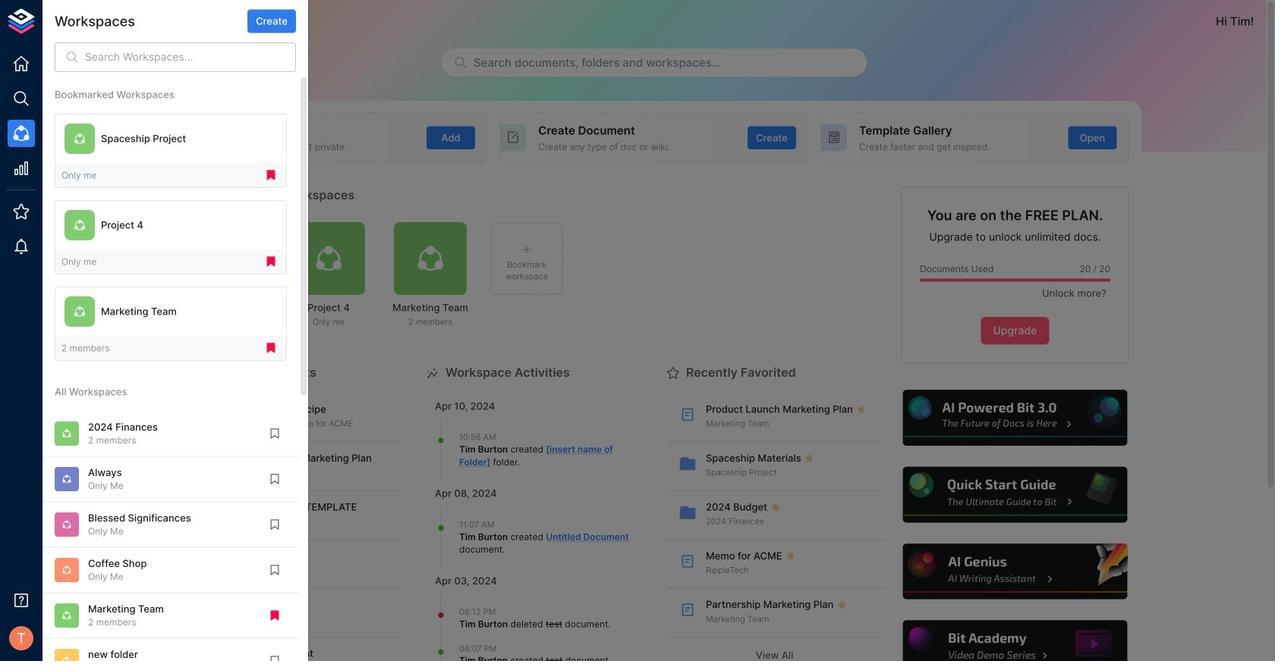 Task type: vqa. For each thing, say whether or not it's contained in the screenshot.
Search Workspaces... text field
yes



Task type: locate. For each thing, give the bounding box(es) containing it.
2 bookmark image from the top
[[268, 473, 282, 486]]

3 help image from the top
[[901, 542, 1129, 602]]

bookmark image
[[268, 518, 282, 532]]

2 remove bookmark image from the top
[[264, 342, 278, 355]]

1 vertical spatial remove bookmark image
[[268, 609, 282, 623]]

2 help image from the top
[[901, 465, 1129, 526]]

Search Workspaces... text field
[[85, 43, 296, 72]]

remove bookmark image
[[264, 169, 278, 182], [268, 609, 282, 623]]

help image
[[901, 388, 1129, 449], [901, 465, 1129, 526], [901, 542, 1129, 602], [901, 619, 1129, 662]]

4 bookmark image from the top
[[268, 655, 282, 662]]

bookmark image
[[268, 427, 282, 441], [268, 473, 282, 486], [268, 564, 282, 577], [268, 655, 282, 662]]

0 vertical spatial remove bookmark image
[[264, 255, 278, 269]]

3 bookmark image from the top
[[268, 564, 282, 577]]

1 vertical spatial remove bookmark image
[[264, 342, 278, 355]]

remove bookmark image
[[264, 255, 278, 269], [264, 342, 278, 355]]



Task type: describe. For each thing, give the bounding box(es) containing it.
0 vertical spatial remove bookmark image
[[264, 169, 278, 182]]

1 remove bookmark image from the top
[[264, 255, 278, 269]]

1 bookmark image from the top
[[268, 427, 282, 441]]

1 help image from the top
[[901, 388, 1129, 449]]

4 help image from the top
[[901, 619, 1129, 662]]



